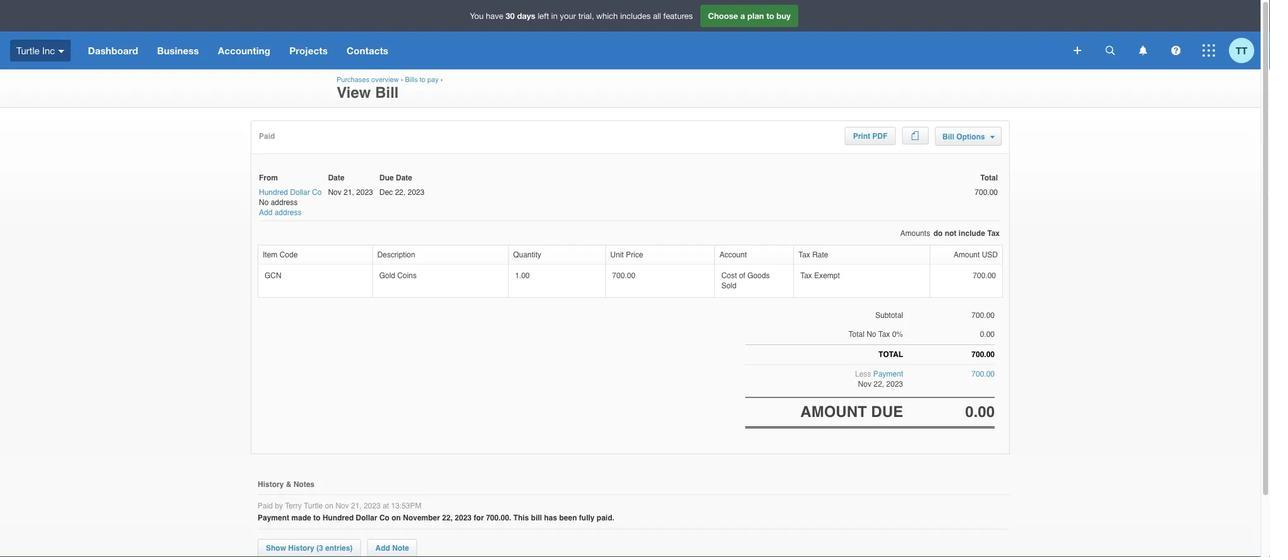 Task type: describe. For each thing, give the bounding box(es) containing it.
left
[[538, 11, 549, 21]]

dollar inside from hundred dollar co no address add address
[[290, 188, 310, 197]]

days
[[517, 11, 536, 21]]

accounting
[[218, 45, 270, 56]]

paid for paid by terry turtle on nov 21, 2023 at 13:53pm payment made to hundred dollar co on november 22, 2023 for 700.00. this bill has been fully paid.
[[258, 502, 273, 511]]

no inside from hundred dollar co no address add address
[[259, 198, 269, 207]]

november
[[403, 514, 440, 523]]

2023 inside less payment nov 22, 2023
[[886, 380, 903, 389]]

22, inside paid by terry turtle on nov 21, 2023 at 13:53pm payment made to hundred dollar co on november 22, 2023 for 700.00. this bill has been fully paid.
[[442, 514, 453, 523]]

paid by terry turtle on nov 21, 2023 at 13:53pm payment made to hundred dollar co on november 22, 2023 for 700.00. this bill has been fully paid.
[[258, 502, 615, 523]]

do
[[934, 229, 943, 238]]

co inside from hundred dollar co no address add address
[[312, 188, 322, 197]]

subtotal
[[876, 311, 903, 320]]

business button
[[148, 32, 208, 69]]

has
[[544, 514, 557, 523]]

code
[[280, 250, 298, 259]]

gcn
[[265, 272, 282, 281]]

13:53pm
[[391, 502, 422, 511]]

22, inside date nov 21, 2023 due date dec 22, 2023
[[395, 188, 406, 197]]

0.00 for amount due
[[965, 404, 995, 421]]

show history (3 entries) link
[[258, 540, 361, 558]]

cost
[[721, 272, 737, 281]]

tax exempt
[[800, 272, 840, 281]]

accounting button
[[208, 32, 280, 69]]

due
[[871, 404, 903, 421]]

choose
[[708, 11, 738, 21]]

1 › from the left
[[401, 76, 403, 84]]

0%
[[892, 330, 903, 339]]

exempt
[[814, 272, 840, 281]]

fully
[[579, 514, 595, 523]]

choose a plan to buy
[[708, 11, 791, 21]]

1 date from the left
[[328, 173, 345, 182]]

1 horizontal spatial history
[[288, 545, 314, 553]]

banner containing dashboard
[[0, 0, 1261, 69]]

2023 left for
[[455, 514, 472, 523]]

700.00 link
[[972, 370, 995, 379]]

terry
[[285, 502, 302, 511]]

show history (3 entries)
[[266, 545, 353, 553]]

usd
[[982, 250, 998, 259]]

inc
[[42, 45, 55, 56]]

projects
[[289, 45, 328, 56]]

unit
[[610, 250, 624, 259]]

print
[[853, 132, 870, 141]]

bill
[[531, 514, 542, 523]]

0 horizontal spatial on
[[325, 502, 333, 511]]

1 vertical spatial address
[[275, 208, 302, 217]]

cost of goods sold
[[721, 272, 770, 290]]

less
[[855, 370, 871, 379]]

buy
[[777, 11, 791, 21]]

&
[[286, 480, 291, 489]]

you
[[470, 11, 484, 21]]

amount
[[954, 250, 980, 259]]

description
[[377, 250, 415, 259]]

goods
[[748, 272, 770, 281]]

1 vertical spatial add
[[375, 545, 390, 553]]

price
[[626, 250, 643, 259]]

21, inside date nov 21, 2023 due date dec 22, 2023
[[344, 188, 354, 197]]

entries)
[[325, 545, 353, 553]]

tax left rate
[[799, 250, 810, 259]]

bills to pay link
[[405, 76, 439, 84]]

item code
[[263, 250, 298, 259]]

bill inside purchases overview › bills to pay › view bill
[[375, 84, 399, 101]]

a
[[741, 11, 745, 21]]

pdf
[[873, 132, 888, 141]]

history & notes
[[258, 480, 315, 489]]

tax left 0%
[[879, 330, 890, 339]]

bills
[[405, 76, 418, 84]]

options
[[957, 132, 985, 141]]

from
[[259, 173, 278, 182]]

tax up usd on the top
[[987, 229, 1000, 238]]

(3
[[316, 545, 323, 553]]

for
[[474, 514, 484, 523]]

bill options
[[943, 132, 987, 141]]

total 700.00
[[975, 173, 998, 197]]

tt button
[[1229, 32, 1261, 69]]

dashboard
[[88, 45, 138, 56]]

0.00 for total no tax 0%
[[980, 330, 995, 339]]

navigation inside banner
[[78, 32, 1065, 69]]

purchases overview link
[[337, 76, 399, 84]]

2 › from the left
[[441, 76, 443, 84]]

dec
[[380, 188, 393, 197]]

pay
[[427, 76, 439, 84]]

amount usd
[[954, 250, 998, 259]]

amount due
[[801, 404, 903, 421]]

21, inside paid by terry turtle on nov 21, 2023 at 13:53pm payment made to hundred dollar co on november 22, 2023 for 700.00. this bill has been fully paid.
[[351, 502, 362, 511]]

total
[[879, 350, 903, 359]]

this
[[513, 514, 529, 523]]

1 vertical spatial no
[[867, 330, 876, 339]]

notes
[[294, 480, 315, 489]]

add note
[[375, 545, 409, 553]]

trial,
[[578, 11, 594, 21]]

you have 30 days left in your trial, which includes all features
[[470, 11, 693, 21]]

purchases
[[337, 76, 370, 84]]

1 horizontal spatial svg image
[[1139, 46, 1147, 55]]



Task type: vqa. For each thing, say whether or not it's contained in the screenshot.
right Add
yes



Task type: locate. For each thing, give the bounding box(es) containing it.
bill
[[375, 84, 399, 101], [943, 132, 954, 141]]

from hundred dollar co no address add address
[[259, 173, 322, 217]]

1 vertical spatial co
[[379, 514, 390, 523]]

1 vertical spatial total
[[849, 330, 865, 339]]

700.00
[[975, 188, 998, 197], [612, 272, 636, 281], [973, 272, 996, 281], [972, 311, 995, 320], [972, 350, 995, 359], [972, 370, 995, 379]]

to left pay
[[420, 76, 426, 84]]

0 horizontal spatial hundred
[[259, 188, 288, 197]]

0 vertical spatial address
[[271, 198, 298, 207]]

includes
[[620, 11, 651, 21]]

0 horizontal spatial turtle
[[16, 45, 40, 56]]

svg image inside the turtle inc popup button
[[58, 50, 65, 53]]

on down 13:53pm
[[392, 514, 401, 523]]

amounts do not include tax
[[900, 229, 1000, 238]]

total for total no tax 0%
[[849, 330, 865, 339]]

paid for paid
[[259, 132, 275, 141]]

amounts
[[900, 229, 930, 238]]

payment link
[[873, 370, 903, 379]]

0 vertical spatial to
[[767, 11, 774, 21]]

nov right hundred dollar co link
[[328, 188, 342, 197]]

nov inside less payment nov 22, 2023
[[858, 380, 872, 389]]

30
[[506, 11, 515, 21]]

2023
[[356, 188, 373, 197], [408, 188, 425, 197], [886, 380, 903, 389], [364, 502, 381, 511], [455, 514, 472, 523]]

0 horizontal spatial co
[[312, 188, 322, 197]]

1 horizontal spatial turtle
[[304, 502, 323, 511]]

svg image
[[1139, 46, 1147, 55], [58, 50, 65, 53]]

1 vertical spatial 22,
[[874, 380, 884, 389]]

tax left exempt
[[800, 272, 812, 281]]

svg image
[[1203, 44, 1215, 57], [1106, 46, 1115, 55], [1171, 46, 1181, 55], [1074, 47, 1081, 54]]

22, right november
[[442, 514, 453, 523]]

0 vertical spatial turtle
[[16, 45, 40, 56]]

1 vertical spatial 0.00
[[965, 404, 995, 421]]

to inside purchases overview › bills to pay › view bill
[[420, 76, 426, 84]]

›
[[401, 76, 403, 84], [441, 76, 443, 84]]

turtle up made at the bottom of the page
[[304, 502, 323, 511]]

hundred down from
[[259, 188, 288, 197]]

› right pay
[[441, 76, 443, 84]]

show
[[266, 545, 286, 553]]

dollar up add address link
[[290, 188, 310, 197]]

0.00 up 700.00 link
[[980, 330, 995, 339]]

dollar up add note link
[[356, 514, 377, 523]]

co inside paid by terry turtle on nov 21, 2023 at 13:53pm payment made to hundred dollar co on november 22, 2023 for 700.00. this bill has been fully paid.
[[379, 514, 390, 523]]

total for total 700.00
[[981, 173, 998, 182]]

paid up from
[[259, 132, 275, 141]]

700.00.
[[486, 514, 511, 523]]

21, left dec
[[344, 188, 354, 197]]

note
[[392, 545, 409, 553]]

1 horizontal spatial payment
[[873, 370, 903, 379]]

0 horizontal spatial payment
[[258, 514, 289, 523]]

paid inside paid by terry turtle on nov 21, 2023 at 13:53pm payment made to hundred dollar co on november 22, 2023 for 700.00. this bill has been fully paid.
[[258, 502, 273, 511]]

history left &
[[258, 480, 284, 489]]

banner
[[0, 0, 1261, 69]]

1 vertical spatial turtle
[[304, 502, 323, 511]]

0 vertical spatial history
[[258, 480, 284, 489]]

2023 down payment link
[[886, 380, 903, 389]]

0 horizontal spatial svg image
[[58, 50, 65, 53]]

total no tax 0%
[[849, 330, 903, 339]]

nov inside paid by terry turtle on nov 21, 2023 at 13:53pm payment made to hundred dollar co on november 22, 2023 for 700.00. this bill has been fully paid.
[[336, 502, 349, 511]]

gold
[[379, 272, 395, 281]]

item
[[263, 250, 278, 259]]

0 vertical spatial 22,
[[395, 188, 406, 197]]

less payment nov 22, 2023
[[855, 370, 903, 389]]

been
[[559, 514, 577, 523]]

21, left at
[[351, 502, 362, 511]]

1 horizontal spatial co
[[379, 514, 390, 523]]

at
[[383, 502, 389, 511]]

1 horizontal spatial to
[[420, 76, 426, 84]]

tax rate
[[799, 250, 828, 259]]

2 date from the left
[[396, 173, 412, 182]]

0 horizontal spatial no
[[259, 198, 269, 207]]

add left note
[[375, 545, 390, 553]]

0 horizontal spatial dollar
[[290, 188, 310, 197]]

to left buy
[[767, 11, 774, 21]]

› left 'bills'
[[401, 76, 403, 84]]

have
[[486, 11, 503, 21]]

0 horizontal spatial date
[[328, 173, 345, 182]]

21,
[[344, 188, 354, 197], [351, 502, 362, 511]]

0 horizontal spatial history
[[258, 480, 284, 489]]

print pdf link
[[846, 128, 895, 145]]

0.00
[[980, 330, 995, 339], [965, 404, 995, 421]]

to inside banner
[[767, 11, 774, 21]]

total inside total 700.00
[[981, 173, 998, 182]]

nov inside date nov 21, 2023 due date dec 22, 2023
[[328, 188, 342, 197]]

navigation containing dashboard
[[78, 32, 1065, 69]]

tax
[[987, 229, 1000, 238], [799, 250, 810, 259], [800, 272, 812, 281], [879, 330, 890, 339]]

payment down by
[[258, 514, 289, 523]]

tt
[[1236, 45, 1248, 56]]

unit price
[[610, 250, 643, 259]]

nov
[[328, 188, 342, 197], [858, 380, 872, 389], [336, 502, 349, 511]]

1 horizontal spatial date
[[396, 173, 412, 182]]

navigation
[[78, 32, 1065, 69]]

overview
[[371, 76, 399, 84]]

coins
[[397, 272, 417, 281]]

contacts
[[347, 45, 389, 56]]

co down at
[[379, 514, 390, 523]]

nov down less
[[858, 380, 872, 389]]

1 horizontal spatial bill
[[943, 132, 954, 141]]

history left "(3" at the left
[[288, 545, 314, 553]]

date right due
[[396, 173, 412, 182]]

0 horizontal spatial bill
[[375, 84, 399, 101]]

address up add address link
[[271, 198, 298, 207]]

view
[[337, 84, 371, 101]]

paid.
[[597, 514, 615, 523]]

all
[[653, 11, 661, 21]]

1 vertical spatial dollar
[[356, 514, 377, 523]]

bill left options
[[943, 132, 954, 141]]

1 horizontal spatial on
[[392, 514, 401, 523]]

features
[[663, 11, 693, 21]]

bill left 'bills'
[[375, 84, 399, 101]]

0 vertical spatial on
[[325, 502, 333, 511]]

1 vertical spatial to
[[420, 76, 426, 84]]

on right the terry
[[325, 502, 333, 511]]

co left date nov 21, 2023 due date dec 22, 2023
[[312, 188, 322, 197]]

1 horizontal spatial dollar
[[356, 514, 377, 523]]

1 horizontal spatial hundred
[[323, 514, 354, 523]]

0 vertical spatial no
[[259, 198, 269, 207]]

2 horizontal spatial 22,
[[874, 380, 884, 389]]

2023 left at
[[364, 502, 381, 511]]

projects button
[[280, 32, 337, 69]]

date nov 21, 2023 due date dec 22, 2023
[[328, 173, 425, 197]]

no up add address link
[[259, 198, 269, 207]]

1 vertical spatial nov
[[858, 380, 872, 389]]

rate
[[812, 250, 828, 259]]

0.00 down 700.00 link
[[965, 404, 995, 421]]

payment inside paid by terry turtle on nov 21, 2023 at 13:53pm payment made to hundred dollar co on november 22, 2023 for 700.00. this bill has been fully paid.
[[258, 514, 289, 523]]

which
[[596, 11, 618, 21]]

plan
[[748, 11, 764, 21]]

0 vertical spatial add
[[259, 208, 272, 217]]

not
[[945, 229, 957, 238]]

1 vertical spatial payment
[[258, 514, 289, 523]]

print pdf
[[853, 132, 888, 141]]

made
[[291, 514, 311, 523]]

22, inside less payment nov 22, 2023
[[874, 380, 884, 389]]

payment down total
[[873, 370, 903, 379]]

0 vertical spatial dollar
[[290, 188, 310, 197]]

turtle left inc at the left top of page
[[16, 45, 40, 56]]

turtle inside paid by terry turtle on nov 21, 2023 at 13:53pm payment made to hundred dollar co on november 22, 2023 for 700.00. this bill has been fully paid.
[[304, 502, 323, 511]]

1.00
[[515, 272, 530, 281]]

2023 left dec
[[356, 188, 373, 197]]

1 horizontal spatial total
[[981, 173, 998, 182]]

0 horizontal spatial add
[[259, 208, 272, 217]]

1 horizontal spatial 22,
[[442, 514, 453, 523]]

include
[[959, 229, 985, 238]]

total up less
[[849, 330, 865, 339]]

hundred inside from hundred dollar co no address add address
[[259, 188, 288, 197]]

1 vertical spatial history
[[288, 545, 314, 553]]

0 horizontal spatial 22,
[[395, 188, 406, 197]]

to right made at the bottom of the page
[[313, 514, 320, 523]]

0 vertical spatial 21,
[[344, 188, 354, 197]]

1 horizontal spatial add
[[375, 545, 390, 553]]

1 horizontal spatial ›
[[441, 76, 443, 84]]

22, down payment link
[[874, 380, 884, 389]]

0 vertical spatial nov
[[328, 188, 342, 197]]

no left 0%
[[867, 330, 876, 339]]

add
[[259, 208, 272, 217], [375, 545, 390, 553]]

0 vertical spatial bill
[[375, 84, 399, 101]]

payment inside less payment nov 22, 2023
[[873, 370, 903, 379]]

payment
[[873, 370, 903, 379], [258, 514, 289, 523]]

date right from hundred dollar co no address add address at the left of the page
[[328, 173, 345, 182]]

hundred up entries)
[[323, 514, 354, 523]]

1 vertical spatial paid
[[258, 502, 273, 511]]

0 vertical spatial total
[[981, 173, 998, 182]]

dashboard link
[[78, 32, 148, 69]]

0 vertical spatial paid
[[259, 132, 275, 141]]

0 vertical spatial payment
[[873, 370, 903, 379]]

2 horizontal spatial to
[[767, 11, 774, 21]]

2 vertical spatial to
[[313, 514, 320, 523]]

0 vertical spatial co
[[312, 188, 322, 197]]

0 vertical spatial hundred
[[259, 188, 288, 197]]

total down options
[[981, 173, 998, 182]]

1 vertical spatial bill
[[943, 132, 954, 141]]

address down hundred dollar co link
[[275, 208, 302, 217]]

2 vertical spatial nov
[[336, 502, 349, 511]]

22,
[[395, 188, 406, 197], [874, 380, 884, 389], [442, 514, 453, 523]]

add inside from hundred dollar co no address add address
[[259, 208, 272, 217]]

1 vertical spatial on
[[392, 514, 401, 523]]

turtle inside popup button
[[16, 45, 40, 56]]

paid left by
[[258, 502, 273, 511]]

hundred
[[259, 188, 288, 197], [323, 514, 354, 523]]

1 horizontal spatial no
[[867, 330, 876, 339]]

0 horizontal spatial to
[[313, 514, 320, 523]]

gold coins
[[379, 272, 417, 281]]

on
[[325, 502, 333, 511], [392, 514, 401, 523]]

account
[[720, 250, 747, 259]]

0 vertical spatial 0.00
[[980, 330, 995, 339]]

purchases overview › bills to pay › view bill
[[337, 76, 445, 101]]

1 vertical spatial 21,
[[351, 502, 362, 511]]

2 vertical spatial 22,
[[442, 514, 453, 523]]

contacts button
[[337, 32, 398, 69]]

0 horizontal spatial total
[[849, 330, 865, 339]]

turtle
[[16, 45, 40, 56], [304, 502, 323, 511]]

hundred inside paid by terry turtle on nov 21, 2023 at 13:53pm payment made to hundred dollar co on november 22, 2023 for 700.00. this bill has been fully paid.
[[323, 514, 354, 523]]

add note link
[[367, 540, 417, 558]]

turtle inc button
[[0, 32, 78, 69]]

your
[[560, 11, 576, 21]]

dollar inside paid by terry turtle on nov 21, 2023 at 13:53pm payment made to hundred dollar co on november 22, 2023 for 700.00. this bill has been fully paid.
[[356, 514, 377, 523]]

to inside paid by terry turtle on nov 21, 2023 at 13:53pm payment made to hundred dollar co on november 22, 2023 for 700.00. this bill has been fully paid.
[[313, 514, 320, 523]]

business
[[157, 45, 199, 56]]

history
[[258, 480, 284, 489], [288, 545, 314, 553]]

2023 right dec
[[408, 188, 425, 197]]

nov up entries)
[[336, 502, 349, 511]]

22, right dec
[[395, 188, 406, 197]]

of
[[739, 272, 746, 281]]

add address link
[[259, 208, 302, 218]]

1 vertical spatial hundred
[[323, 514, 354, 523]]

add down hundred dollar co link
[[259, 208, 272, 217]]

0 horizontal spatial ›
[[401, 76, 403, 84]]



